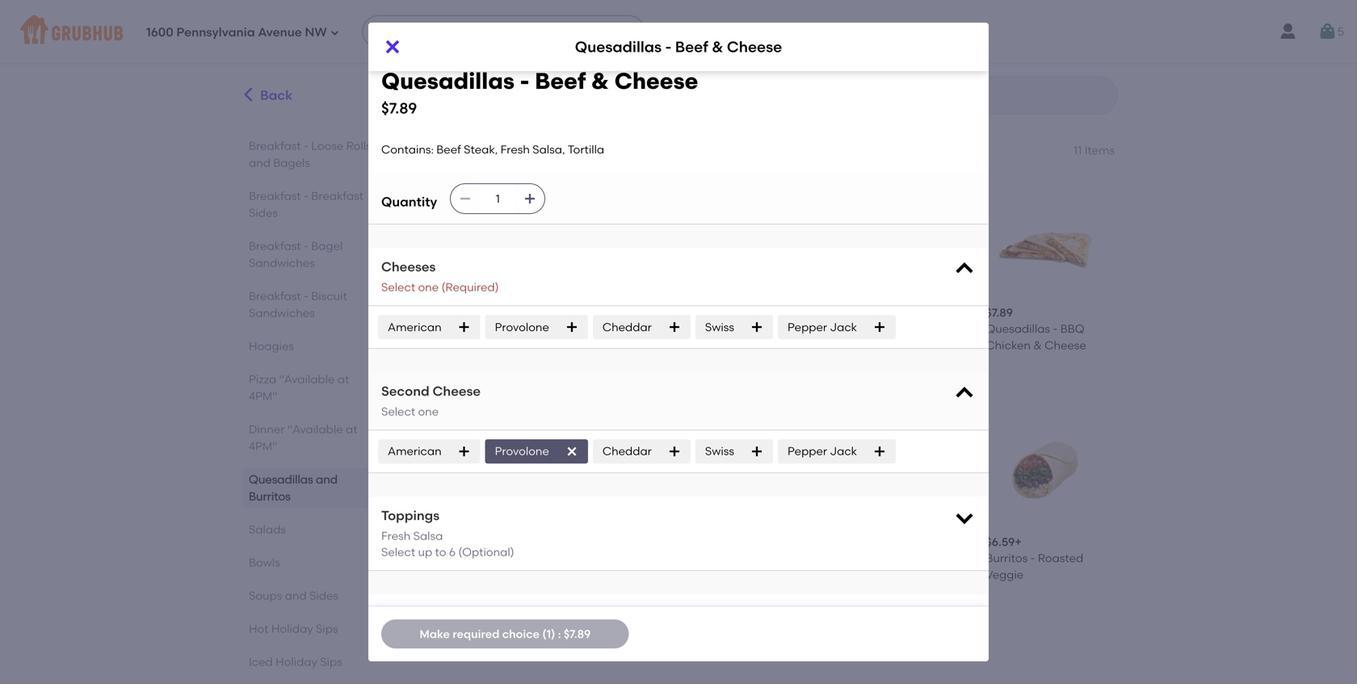 Task type: describe. For each thing, give the bounding box(es) containing it.
- inside $7.89 quesadillas - pierogi quesadilla
[[498, 551, 503, 565]]

one inside second cheese select one
[[418, 405, 439, 418]]

breakfast down breakfast - loose rolls and bagels tab
[[311, 189, 363, 203]]

pizza
[[249, 372, 276, 386]]

items
[[1084, 143, 1115, 157]]

salsa,
[[533, 142, 565, 156]]

& inside $7.89 quesadillas - bbq chicken & cheese
[[1033, 338, 1042, 352]]

iced holiday sips
[[249, 655, 342, 669]]

$7.89 for $7.89 quesadillas - pierogi quesadilla
[[431, 535, 458, 549]]

hot holiday sips
[[249, 622, 338, 636]]

- inside breakfast - loose rolls and bagels
[[304, 139, 309, 153]]

one inside cheeses select one (required)
[[418, 280, 439, 294]]

(1)
[[542, 627, 555, 641]]

breakfast - bagel sandwiches tab
[[249, 237, 374, 271]]

nw
[[305, 25, 327, 40]]

dinner
[[249, 422, 285, 436]]

cheese inside $6.49 quesadillas - cheese
[[783, 322, 825, 336]]

quesadillas - beef & cheese $7.89
[[381, 67, 698, 117]]

required
[[452, 627, 499, 641]]

svg image inside 5 button
[[1318, 22, 1337, 41]]

1 horizontal spatial burritos
[[574, 138, 640, 159]]

holiday for hot
[[271, 622, 313, 636]]

bowls
[[249, 556, 280, 569]]

"available for pizza
[[279, 372, 335, 386]]

main navigation navigation
[[0, 0, 1357, 63]]

beef inside quesadillas - beef & cheese $7.89
[[535, 67, 586, 95]]

dinner "available at 4pm" tab
[[249, 421, 374, 455]]

veggie
[[986, 568, 1024, 581]]

iced holiday sips tab
[[249, 653, 374, 670]]

hot
[[249, 622, 269, 636]]

- inside $7.89 quesadillas - buffalo chicken & cheese
[[914, 322, 919, 336]]

quesadillas - chicken bacon ranch button
[[563, 399, 696, 606]]

& inside the $7.89 quesadillas - beef & cheese
[[533, 322, 542, 336]]

select inside cheeses select one (required)
[[381, 280, 415, 294]]

pennsylvania
[[176, 25, 255, 40]]

cheeses select one (required)
[[381, 259, 499, 294]]

quesadillas inside $6.49 quesadillas - cheese
[[709, 322, 773, 336]]

and right the soups
[[285, 589, 307, 603]]

up
[[418, 545, 432, 559]]

cheese inside $7.89 quesadillas - chicken & cheese
[[629, 338, 670, 352]]

breakfast for breakfast - breakfast sides
[[249, 189, 301, 203]]

quesadillas - chicken & cheese image
[[570, 176, 689, 295]]

burritos - rice & beans image
[[431, 651, 551, 684]]

fresh inside toppings fresh salsa select up to 6 (optional)
[[381, 529, 411, 543]]

- inside the $7.89 quesadillas - beef & cheese
[[498, 322, 503, 336]]

steak,
[[464, 142, 498, 156]]

- inside $6.49 quesadillas - cheese
[[776, 322, 780, 336]]

- inside quesadillas - beef & cheese $7.89
[[520, 67, 529, 95]]

hoagies
[[249, 339, 294, 353]]

burritos - beef image
[[709, 405, 828, 525]]

- inside breakfast - bagel sandwiches
[[304, 239, 309, 253]]

quesadillas - pierogi quesadilla image
[[431, 405, 551, 525]]

pizza "available at 4pm"
[[249, 372, 349, 403]]

& inside $7.89 quesadillas - chicken & cheese
[[618, 338, 626, 352]]

- inside $6.59 + burritos - roasted veggie
[[1030, 551, 1035, 565]]

$7.89 quesadillas - bbq chicken & cheese
[[986, 306, 1086, 352]]

swiss for cheeses
[[705, 320, 734, 334]]

to
[[435, 545, 446, 559]]

salsa
[[413, 529, 443, 543]]

5 button
[[1318, 17, 1344, 46]]

provolone for cheeses
[[495, 320, 549, 334]]

$7.89 quesadillas - chicken & cheese
[[570, 306, 670, 352]]

hoagies tab
[[249, 338, 374, 355]]

quesadilla
[[431, 568, 490, 581]]

hot holiday sips tab
[[249, 620, 374, 637]]

sides inside breakfast - breakfast sides
[[249, 206, 278, 220]]

- inside $7.89 quesadillas - bbq chicken & cheese
[[1053, 322, 1058, 336]]

"available for dinner
[[287, 422, 343, 436]]

:
[[558, 627, 561, 641]]

quesadillas and burritos tab
[[249, 471, 374, 505]]

bagel
[[311, 239, 343, 253]]

breakfast for breakfast - loose rolls and bagels
[[249, 139, 301, 153]]

breakfast - breakfast sides
[[249, 189, 363, 220]]

and inside breakfast - loose rolls and bagels
[[249, 156, 271, 170]]

$7.89 for $7.89 quesadillas - chicken & cheese
[[570, 306, 597, 320]]

quesadillas inside $7.89 quesadillas - pierogi quesadilla
[[431, 551, 496, 565]]

bagels
[[273, 156, 310, 170]]

select inside second cheese select one
[[381, 405, 415, 418]]

caret left icon image
[[240, 86, 257, 103]]

quesadillas - cheese image
[[709, 176, 828, 295]]

soups
[[249, 589, 282, 603]]

sips for iced holiday sips
[[320, 655, 342, 669]]

breakfast - bagel sandwiches
[[249, 239, 343, 270]]

pierogi
[[506, 551, 544, 565]]

and down quesadillas - beef & cheese $7.89
[[536, 138, 569, 159]]

pizza "available at 4pm" tab
[[249, 371, 374, 405]]

burritos - chicken image
[[847, 405, 966, 525]]

burritos - roasted veggie image
[[986, 405, 1105, 525]]

pepper jack for second cheese
[[788, 444, 857, 458]]

1600 pennsylvania avenue nw
[[146, 25, 327, 40]]

soups and sides
[[249, 589, 338, 603]]

cheese inside quesadillas - beef & cheese $7.89
[[614, 67, 698, 95]]

roasted
[[1038, 551, 1083, 565]]

bbq
[[1060, 322, 1084, 336]]

- inside breakfast - breakfast sides
[[304, 189, 309, 203]]

breakfast - loose rolls and bagels
[[249, 139, 371, 170]]

cheese inside $7.89 quesadillas - bbq chicken & cheese
[[1045, 338, 1086, 352]]

- inside $7.89 quesadillas - chicken & cheese
[[637, 322, 642, 336]]

1600
[[146, 25, 173, 40]]

$7.89 quesadillas - beef & cheese
[[431, 306, 542, 352]]

bowls tab
[[249, 554, 374, 571]]

chicken inside $7.89 quesadillas - bbq chicken & cheese
[[986, 338, 1031, 352]]

$6.49
[[709, 306, 738, 320]]

iced
[[249, 655, 273, 669]]

$6.49 quesadillas - cheese
[[709, 306, 825, 336]]

Input item quantity number field
[[480, 184, 516, 213]]

back button
[[239, 76, 293, 115]]



Task type: locate. For each thing, give the bounding box(es) containing it.
breakfast - loose rolls and bagels tab
[[249, 137, 374, 171]]

breakfast up bagels on the left top
[[249, 139, 301, 153]]

holiday down soups and sides
[[271, 622, 313, 636]]

breakfast for breakfast - bagel sandwiches
[[249, 239, 301, 253]]

"available
[[279, 372, 335, 386], [287, 422, 343, 436]]

0 vertical spatial quesadillas and burritos
[[431, 138, 640, 159]]

0 vertical spatial cheddar
[[602, 320, 652, 334]]

$7.89 inside the $7.89 quesadillas - beef & cheese
[[431, 306, 458, 320]]

"available inside pizza "available at 4pm"
[[279, 372, 335, 386]]

0 vertical spatial fresh
[[501, 142, 530, 156]]

provolone for second cheese
[[495, 444, 549, 458]]

$6.59 + burritos - roasted veggie
[[986, 535, 1083, 581]]

0 vertical spatial at
[[337, 372, 349, 386]]

0 vertical spatial sips
[[316, 622, 338, 636]]

salads
[[249, 523, 286, 536]]

0 vertical spatial 4pm"
[[249, 389, 277, 403]]

1 cheddar from the top
[[602, 320, 652, 334]]

at inside pizza "available at 4pm"
[[337, 372, 349, 386]]

2 pepper jack from the top
[[788, 444, 857, 458]]

0 vertical spatial sides
[[249, 206, 278, 220]]

quesadillas - beef & cheese
[[575, 38, 782, 56]]

0 vertical spatial sandwiches
[[249, 256, 315, 270]]

$7.89 inside $7.89 quesadillas - bbq chicken & cheese
[[986, 306, 1013, 320]]

$7.89 inside $7.89 quesadillas - chicken & cheese
[[570, 306, 597, 320]]

2 horizontal spatial burritos
[[986, 551, 1028, 565]]

&
[[712, 38, 723, 56], [591, 67, 609, 95], [533, 322, 542, 336], [618, 338, 626, 352], [895, 338, 903, 352], [1033, 338, 1042, 352]]

11
[[1074, 143, 1082, 157]]

american for cheese
[[388, 444, 442, 458]]

holiday down hot holiday sips
[[276, 655, 317, 669]]

chicken
[[570, 338, 615, 352], [847, 338, 892, 352], [986, 338, 1031, 352], [570, 568, 615, 581]]

burritos up veggie
[[986, 551, 1028, 565]]

sips
[[316, 622, 338, 636], [320, 655, 342, 669]]

quesadillas inside quesadillas and burritos
[[249, 473, 313, 486]]

sips up iced holiday sips tab
[[316, 622, 338, 636]]

burritos inside $6.59 + burritos - roasted veggie
[[986, 551, 1028, 565]]

0 vertical spatial jack
[[830, 320, 857, 334]]

2 vertical spatial burritos
[[986, 551, 1028, 565]]

6
[[449, 545, 456, 559]]

2 cheddar from the top
[[602, 444, 652, 458]]

$7.89 quesadillas - buffalo chicken & cheese
[[847, 306, 960, 352]]

select left up
[[381, 545, 415, 559]]

breakfast down bagels on the left top
[[249, 189, 301, 203]]

select
[[381, 280, 415, 294], [381, 405, 415, 418], [381, 545, 415, 559]]

chicken inside $7.89 quesadillas - buffalo chicken & cheese
[[847, 338, 892, 352]]

salads tab
[[249, 521, 374, 538]]

american down cheeses select one (required)
[[388, 320, 442, 334]]

toppings fresh salsa select up to 6 (optional)
[[381, 508, 514, 559]]

quesadillas - chicken bacon ranch
[[570, 551, 653, 598]]

chicken inside $7.89 quesadillas - chicken & cheese
[[570, 338, 615, 352]]

jack for second cheese
[[830, 444, 857, 458]]

1 vertical spatial swiss
[[705, 444, 734, 458]]

1 horizontal spatial fresh
[[501, 142, 530, 156]]

1 vertical spatial sips
[[320, 655, 342, 669]]

sides
[[249, 206, 278, 220], [309, 589, 338, 603]]

quesadillas inside quesadillas - beef & cheese $7.89
[[381, 67, 514, 95]]

quesadillas and burritos down quesadillas - beef & cheese $7.89
[[431, 138, 640, 159]]

breakfast inside breakfast - biscuit sandwiches
[[249, 289, 301, 303]]

spreads
[[381, 605, 434, 621]]

"available down "pizza "available at 4pm"" tab
[[287, 422, 343, 436]]

sandwiches inside breakfast - bagel sandwiches
[[249, 256, 315, 270]]

breakfast - breakfast sides tab
[[249, 187, 374, 221]]

buffalo
[[922, 322, 960, 336]]

dinner "available at 4pm"
[[249, 422, 357, 453]]

11 items
[[1074, 143, 1115, 157]]

0 vertical spatial provolone
[[495, 320, 549, 334]]

toppings
[[381, 508, 439, 523]]

2 4pm" from the top
[[249, 439, 277, 453]]

chicken inside quesadillas - chicken bacon ranch
[[570, 568, 615, 581]]

jack right burritos - beef image
[[830, 444, 857, 458]]

2 vertical spatial select
[[381, 545, 415, 559]]

sips for hot holiday sips
[[316, 622, 338, 636]]

quesadillas and burritos
[[431, 138, 640, 159], [249, 473, 338, 503]]

1 vertical spatial one
[[418, 405, 439, 418]]

4pm" for dinner "available at 4pm"
[[249, 439, 277, 453]]

1 4pm" from the top
[[249, 389, 277, 403]]

loose
[[311, 139, 344, 153]]

0 vertical spatial swiss
[[705, 320, 734, 334]]

quantity
[[381, 194, 437, 210]]

at for pizza "available at 4pm"
[[337, 372, 349, 386]]

american for select
[[388, 320, 442, 334]]

one down the cheeses
[[418, 280, 439, 294]]

breakfast inside breakfast - bagel sandwiches
[[249, 239, 301, 253]]

1 vertical spatial pepper
[[788, 444, 827, 458]]

burritos right salsa,
[[574, 138, 640, 159]]

4pm"
[[249, 389, 277, 403], [249, 439, 277, 453]]

2 american from the top
[[388, 444, 442, 458]]

1 vertical spatial 4pm"
[[249, 439, 277, 453]]

jack right $6.49 quesadillas - cheese
[[830, 320, 857, 334]]

sips down hot holiday sips tab
[[320, 655, 342, 669]]

beef
[[675, 38, 708, 56], [535, 67, 586, 95], [436, 142, 461, 156], [506, 322, 531, 336]]

contains: beef steak, fresh salsa, tortilla
[[381, 142, 604, 156]]

pepper jack
[[788, 320, 857, 334], [788, 444, 857, 458]]

3 select from the top
[[381, 545, 415, 559]]

breakfast down breakfast - bagel sandwiches on the left of page
[[249, 289, 301, 303]]

1 vertical spatial at
[[346, 422, 357, 436]]

biscuit
[[311, 289, 347, 303]]

& inside $7.89 quesadillas - buffalo chicken & cheese
[[895, 338, 903, 352]]

1 american from the top
[[388, 320, 442, 334]]

select down the second
[[381, 405, 415, 418]]

choice
[[502, 627, 540, 641]]

quesadillas - buffalo chicken & cheese image
[[847, 176, 966, 295]]

"available inside dinner "available at 4pm"
[[287, 422, 343, 436]]

pepper for second cheese
[[788, 444, 827, 458]]

sandwiches up breakfast - biscuit sandwiches
[[249, 256, 315, 270]]

at down hoagies tab
[[337, 372, 349, 386]]

quesadillas inside the $7.89 quesadillas - beef & cheese
[[431, 322, 496, 336]]

0 vertical spatial burritos
[[574, 138, 640, 159]]

and inside quesadillas and burritos
[[316, 473, 338, 486]]

breakfast down breakfast - breakfast sides
[[249, 239, 301, 253]]

2 select from the top
[[381, 405, 415, 418]]

contains:
[[381, 142, 434, 156]]

breakfast - biscuit sandwiches tab
[[249, 288, 374, 321]]

2 sandwiches from the top
[[249, 306, 315, 320]]

sides up hot holiday sips tab
[[309, 589, 338, 603]]

2 provolone from the top
[[495, 444, 549, 458]]

1 vertical spatial pepper jack
[[788, 444, 857, 458]]

quesadillas and burritos inside tab
[[249, 473, 338, 503]]

$7.89 quesadillas - pierogi quesadilla
[[431, 535, 544, 581]]

$7.89 inside $7.89 quesadillas - pierogi quesadilla
[[431, 535, 458, 549]]

select inside toppings fresh salsa select up to 6 (optional)
[[381, 545, 415, 559]]

breakfast inside breakfast - loose rolls and bagels
[[249, 139, 301, 153]]

0 vertical spatial select
[[381, 280, 415, 294]]

american
[[388, 320, 442, 334], [388, 444, 442, 458]]

back
[[260, 87, 293, 103]]

0 vertical spatial holiday
[[271, 622, 313, 636]]

jack
[[830, 320, 857, 334], [830, 444, 857, 458]]

0 vertical spatial pepper
[[788, 320, 827, 334]]

(optional)
[[458, 545, 514, 559]]

cheese
[[727, 38, 782, 56], [614, 67, 698, 95], [783, 322, 825, 336], [431, 338, 473, 352], [629, 338, 670, 352], [906, 338, 948, 352], [1045, 338, 1086, 352], [433, 383, 481, 399]]

quesadillas inside $7.89 quesadillas - chicken & cheese
[[570, 322, 634, 336]]

and
[[536, 138, 569, 159], [249, 156, 271, 170], [316, 473, 338, 486], [285, 589, 307, 603]]

4pm" inside pizza "available at 4pm"
[[249, 389, 277, 403]]

1 pepper jack from the top
[[788, 320, 857, 334]]

burritos up salads
[[249, 489, 291, 503]]

quesadillas
[[575, 38, 662, 56], [381, 67, 514, 95], [431, 138, 532, 159], [431, 322, 496, 336], [570, 322, 634, 336], [709, 322, 773, 336], [847, 322, 911, 336], [986, 322, 1050, 336], [249, 473, 313, 486], [431, 551, 496, 565], [570, 551, 634, 565]]

bacon
[[618, 568, 653, 581]]

make
[[419, 627, 450, 641]]

0 vertical spatial "available
[[279, 372, 335, 386]]

$7.89 for $7.89 quesadillas - beef & cheese
[[431, 306, 458, 320]]

at for dinner "available at 4pm"
[[346, 422, 357, 436]]

at inside dinner "available at 4pm"
[[346, 422, 357, 436]]

pepper jack for cheeses
[[788, 320, 857, 334]]

1 vertical spatial burritos
[[249, 489, 291, 503]]

and down dinner "available at 4pm" tab
[[316, 473, 338, 486]]

cheese inside the $7.89 quesadillas - beef & cheese
[[431, 338, 473, 352]]

1 vertical spatial jack
[[830, 444, 857, 458]]

american down second cheese select one
[[388, 444, 442, 458]]

make required choice (1) : $7.89
[[419, 627, 591, 641]]

$6.59
[[986, 535, 1015, 549]]

+
[[1015, 535, 1022, 549]]

cheese inside second cheese select one
[[433, 383, 481, 399]]

select down the cheeses
[[381, 280, 415, 294]]

svg image
[[953, 258, 976, 280], [668, 321, 681, 334], [873, 321, 886, 334], [458, 445, 471, 458], [565, 445, 578, 458], [668, 445, 681, 458]]

4pm" inside dinner "available at 4pm"
[[249, 439, 277, 453]]

sandwiches for bagel
[[249, 256, 315, 270]]

quesadillas and burritos up salads tab
[[249, 473, 338, 503]]

2 one from the top
[[418, 405, 439, 418]]

2 swiss from the top
[[705, 444, 734, 458]]

cheddar for second cheese
[[602, 444, 652, 458]]

holiday for iced
[[276, 655, 317, 669]]

1 select from the top
[[381, 280, 415, 294]]

cheeses
[[381, 259, 436, 275]]

1 vertical spatial sandwiches
[[249, 306, 315, 320]]

$7.89 inside $7.89 quesadillas - buffalo chicken & cheese
[[847, 306, 874, 320]]

sides up breakfast - bagel sandwiches on the left of page
[[249, 206, 278, 220]]

1 vertical spatial cheddar
[[602, 444, 652, 458]]

fresh
[[501, 142, 530, 156], [381, 529, 411, 543]]

$7.89
[[381, 100, 417, 117], [431, 306, 458, 320], [570, 306, 597, 320], [847, 306, 874, 320], [986, 306, 1013, 320], [431, 535, 458, 549], [564, 627, 591, 641]]

& inside quesadillas - beef & cheese $7.89
[[591, 67, 609, 95]]

burritos
[[574, 138, 640, 159], [249, 489, 291, 503], [986, 551, 1028, 565]]

second
[[381, 383, 429, 399]]

1 provolone from the top
[[495, 320, 549, 334]]

breakfast for breakfast - biscuit sandwiches
[[249, 289, 301, 303]]

at
[[337, 372, 349, 386], [346, 422, 357, 436]]

1 vertical spatial select
[[381, 405, 415, 418]]

sandwiches up hoagies
[[249, 306, 315, 320]]

0 vertical spatial one
[[418, 280, 439, 294]]

ranch
[[570, 584, 605, 598]]

breakfast - biscuit sandwiches
[[249, 289, 347, 320]]

sips inside hot holiday sips tab
[[316, 622, 338, 636]]

and left bagels on the left top
[[249, 156, 271, 170]]

pepper
[[788, 320, 827, 334], [788, 444, 827, 458]]

beef inside the $7.89 quesadillas - beef & cheese
[[506, 322, 531, 336]]

sips inside iced holiday sips tab
[[320, 655, 342, 669]]

1 vertical spatial provolone
[[495, 444, 549, 458]]

1 horizontal spatial sides
[[309, 589, 338, 603]]

tortilla
[[568, 142, 604, 156]]

$7.89 inside quesadillas - beef & cheese $7.89
[[381, 100, 417, 117]]

1 sandwiches from the top
[[249, 256, 315, 270]]

0 vertical spatial american
[[388, 320, 442, 334]]

2 pepper from the top
[[788, 444, 827, 458]]

1 jack from the top
[[830, 320, 857, 334]]

fresh down toppings
[[381, 529, 411, 543]]

jack for cheeses
[[830, 320, 857, 334]]

0 horizontal spatial burritos
[[249, 489, 291, 503]]

sandwiches inside breakfast - biscuit sandwiches
[[249, 306, 315, 320]]

cheddar for cheeses
[[602, 320, 652, 334]]

provolone
[[495, 320, 549, 334], [495, 444, 549, 458]]

"available down hoagies tab
[[279, 372, 335, 386]]

(required)
[[441, 280, 499, 294]]

5
[[1337, 25, 1344, 38]]

one down the second
[[418, 405, 439, 418]]

1 horizontal spatial quesadillas and burritos
[[431, 138, 640, 159]]

4pm" down pizza
[[249, 389, 277, 403]]

1 swiss from the top
[[705, 320, 734, 334]]

4pm" down dinner
[[249, 439, 277, 453]]

quesadillas inside $7.89 quesadillas - buffalo chicken & cheese
[[847, 322, 911, 336]]

0 horizontal spatial fresh
[[381, 529, 411, 543]]

1 vertical spatial sides
[[309, 589, 338, 603]]

- inside quesadillas - chicken bacon ranch
[[637, 551, 642, 565]]

svg image
[[1318, 22, 1337, 41], [330, 28, 340, 38], [383, 37, 402, 57], [459, 192, 472, 205], [524, 192, 537, 205], [458, 321, 471, 334], [565, 321, 578, 334], [750, 321, 763, 334], [953, 382, 976, 405], [750, 445, 763, 458], [873, 445, 886, 458], [953, 506, 976, 529], [953, 604, 976, 627]]

rolls
[[346, 139, 371, 153]]

0 horizontal spatial quesadillas and burritos
[[249, 473, 338, 503]]

avenue
[[258, 25, 302, 40]]

1 vertical spatial american
[[388, 444, 442, 458]]

quesadillas - chicken bacon ranch image
[[570, 405, 689, 525]]

quesadillas inside $7.89 quesadillas - bbq chicken & cheese
[[986, 322, 1050, 336]]

breakfast
[[249, 139, 301, 153], [249, 189, 301, 203], [311, 189, 363, 203], [249, 239, 301, 253], [249, 289, 301, 303]]

at down "pizza "available at 4pm"" tab
[[346, 422, 357, 436]]

1 vertical spatial holiday
[[276, 655, 317, 669]]

burritos inside quesadillas and burritos
[[249, 489, 291, 503]]

quesadillas inside quesadillas - chicken bacon ranch
[[570, 551, 634, 565]]

$7.89 for $7.89 quesadillas - buffalo chicken & cheese
[[847, 306, 874, 320]]

2 jack from the top
[[830, 444, 857, 458]]

quesadillas - beef & cheese image
[[431, 176, 551, 295]]

1 pepper from the top
[[788, 320, 827, 334]]

sandwiches for biscuit
[[249, 306, 315, 320]]

sandwiches
[[249, 256, 315, 270], [249, 306, 315, 320]]

fresh left salsa,
[[501, 142, 530, 156]]

second cheese select one
[[381, 383, 481, 418]]

pepper for cheeses
[[788, 320, 827, 334]]

$7.89 for $7.89 quesadillas - bbq chicken & cheese
[[986, 306, 1013, 320]]

4pm" for pizza "available at 4pm"
[[249, 389, 277, 403]]

one
[[418, 280, 439, 294], [418, 405, 439, 418]]

cheese inside $7.89 quesadillas - buffalo chicken & cheese
[[906, 338, 948, 352]]

0 horizontal spatial sides
[[249, 206, 278, 220]]

1 one from the top
[[418, 280, 439, 294]]

1 vertical spatial quesadillas and burritos
[[249, 473, 338, 503]]

swiss for second cheese
[[705, 444, 734, 458]]

1 vertical spatial "available
[[287, 422, 343, 436]]

soups and sides tab
[[249, 587, 374, 604]]

holiday
[[271, 622, 313, 636], [276, 655, 317, 669]]

- inside breakfast - biscuit sandwiches
[[304, 289, 309, 303]]

quesadillas - bbq chicken & cheese image
[[986, 176, 1105, 295]]

-
[[665, 38, 671, 56], [520, 67, 529, 95], [304, 139, 309, 153], [304, 189, 309, 203], [304, 239, 309, 253], [304, 289, 309, 303], [498, 322, 503, 336], [637, 322, 642, 336], [776, 322, 780, 336], [914, 322, 919, 336], [1053, 322, 1058, 336], [498, 551, 503, 565], [637, 551, 642, 565], [1030, 551, 1035, 565]]

0 vertical spatial pepper jack
[[788, 320, 857, 334]]

1 vertical spatial fresh
[[381, 529, 411, 543]]



Task type: vqa. For each thing, say whether or not it's contained in the screenshot.
$7.89 Quesadillas - Buffalo Chicken & Cheese
yes



